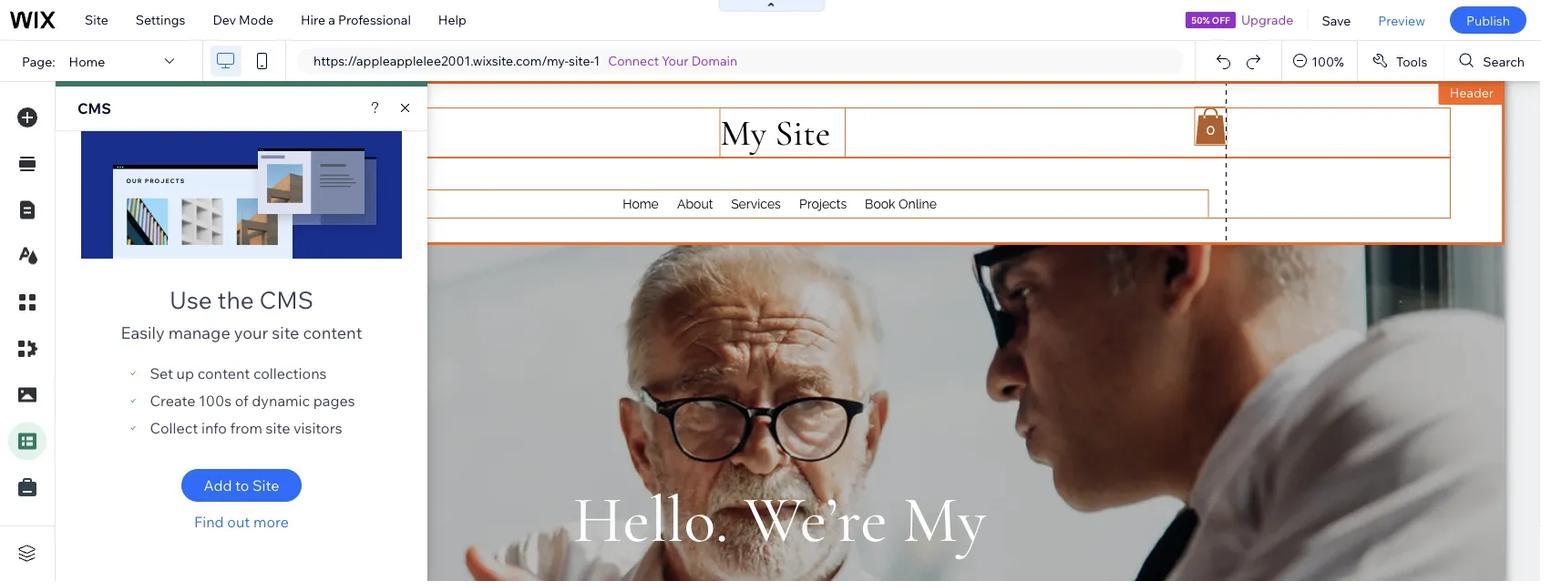Task type: vqa. For each thing, say whether or not it's contained in the screenshot.
visitors
yes



Task type: describe. For each thing, give the bounding box(es) containing it.
preview
[[1379, 12, 1426, 28]]

add to site
[[204, 477, 280, 495]]

out
[[227, 513, 250, 532]]

find out more button
[[181, 513, 302, 532]]

dev mode
[[213, 12, 274, 28]]

save
[[1323, 12, 1352, 28]]

collect
[[150, 419, 198, 438]]

cms inside use the cms easily manage your site content
[[259, 285, 314, 315]]

publish button
[[1451, 6, 1527, 34]]

1 vertical spatial site
[[266, 419, 290, 438]]

from
[[230, 419, 263, 438]]

100s
[[199, 392, 232, 410]]

dynamic
[[252, 392, 310, 410]]

dev
[[213, 12, 236, 28]]

1
[[594, 53, 600, 69]]

100%
[[1312, 53, 1345, 69]]

create 100s of dynamic pages
[[150, 392, 355, 410]]

tools
[[1397, 53, 1428, 69]]

visitors
[[294, 419, 342, 438]]

0 vertical spatial site
[[85, 12, 108, 28]]

settings
[[136, 12, 185, 28]]

edit
[[141, 104, 165, 120]]

save button
[[1309, 0, 1365, 40]]

manage
[[168, 322, 230, 343]]

hire a professional
[[301, 12, 411, 28]]

up
[[177, 365, 194, 383]]

easily
[[121, 322, 165, 343]]

tools button
[[1359, 41, 1445, 81]]

find out more
[[194, 513, 289, 532]]

professional
[[338, 12, 411, 28]]

50%
[[1192, 14, 1211, 26]]

set up content collections
[[150, 365, 327, 383]]

add to site button
[[181, 470, 302, 502]]

home
[[69, 53, 105, 69]]

100% button
[[1283, 41, 1358, 81]]

search button
[[1446, 41, 1542, 81]]

domain
[[692, 53, 738, 69]]

50% off
[[1192, 14, 1231, 26]]



Task type: locate. For each thing, give the bounding box(es) containing it.
site-
[[569, 53, 594, 69]]

content inside use the cms easily manage your site content
[[303, 322, 362, 343]]

create
[[150, 392, 196, 410]]

content up 100s
[[198, 365, 250, 383]]

a
[[329, 12, 335, 28]]

info
[[201, 419, 227, 438]]

header
[[1450, 85, 1495, 101]]

0 horizontal spatial site
[[85, 12, 108, 28]]

0 vertical spatial site
[[272, 322, 300, 343]]

publish
[[1467, 12, 1511, 28]]

more
[[253, 513, 289, 532]]

set
[[150, 365, 173, 383]]

site inside use the cms easily manage your site content
[[272, 322, 300, 343]]

search
[[1484, 53, 1526, 69]]

1 vertical spatial site
[[253, 477, 280, 495]]

use
[[170, 285, 212, 315]]

add
[[204, 477, 232, 495]]

collect info from site visitors
[[150, 419, 342, 438]]

upgrade
[[1242, 12, 1294, 28]]

site up home
[[85, 12, 108, 28]]

0 horizontal spatial cms
[[78, 99, 111, 118]]

of
[[235, 392, 249, 410]]

site
[[85, 12, 108, 28], [253, 477, 280, 495]]

cms
[[78, 99, 111, 118], [259, 285, 314, 315]]

connect
[[608, 53, 659, 69]]

to
[[235, 477, 249, 495]]

https://appleapplelee2001.wixsite.com/my-
[[314, 53, 569, 69]]

site inside button
[[253, 477, 280, 495]]

1 horizontal spatial content
[[303, 322, 362, 343]]

content up the collections
[[303, 322, 362, 343]]

site right to
[[253, 477, 280, 495]]

quick edit
[[103, 104, 165, 120]]

off
[[1213, 14, 1231, 26]]

your
[[662, 53, 689, 69]]

1 horizontal spatial cms
[[259, 285, 314, 315]]

mode
[[239, 12, 274, 28]]

your
[[234, 322, 268, 343]]

pages
[[313, 392, 355, 410]]

content
[[303, 322, 362, 343], [198, 365, 250, 383]]

quick
[[103, 104, 138, 120]]

use the cms easily manage your site content
[[121, 285, 362, 343]]

0 vertical spatial cms
[[78, 99, 111, 118]]

site down dynamic
[[266, 419, 290, 438]]

1 vertical spatial content
[[198, 365, 250, 383]]

1 vertical spatial cms
[[259, 285, 314, 315]]

collections
[[253, 365, 327, 383]]

site right your
[[272, 322, 300, 343]]

the
[[218, 285, 254, 315]]

preview button
[[1365, 0, 1440, 40]]

find
[[194, 513, 224, 532]]

cms up your
[[259, 285, 314, 315]]

1 horizontal spatial site
[[253, 477, 280, 495]]

site
[[272, 322, 300, 343], [266, 419, 290, 438]]

hire
[[301, 12, 326, 28]]

cms down home
[[78, 99, 111, 118]]

help
[[438, 12, 467, 28]]

0 vertical spatial content
[[303, 322, 362, 343]]

0 horizontal spatial content
[[198, 365, 250, 383]]

https://appleapplelee2001.wixsite.com/my-site-1 connect your domain
[[314, 53, 738, 69]]



